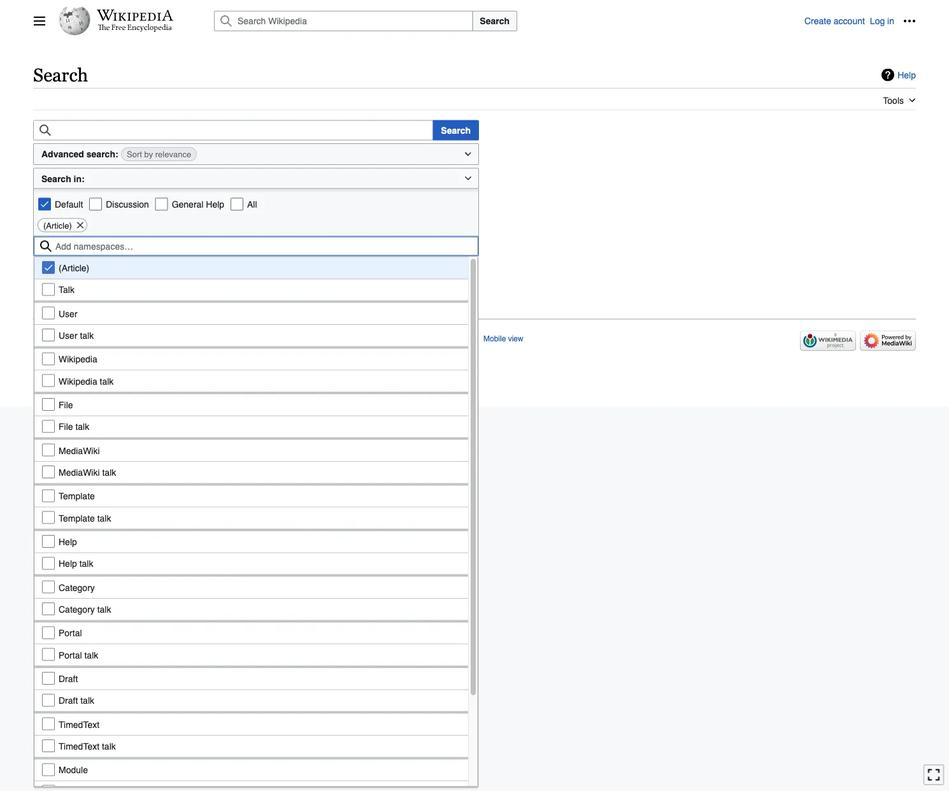Task type: describe. For each thing, give the bounding box(es) containing it.
wikipedia talk
[[59, 376, 114, 386]]

check image for timedtext
[[42, 717, 55, 730]]

portal talk
[[59, 650, 98, 660]]

relevance
[[155, 150, 191, 159]]

check image for talk
[[42, 283, 55, 295]]

category talk
[[59, 604, 111, 614]]

check image for discussion
[[89, 198, 102, 211]]

cookie statement link
[[416, 334, 476, 343]]

check image for all
[[231, 198, 243, 211]]

none search field inside search main content
[[33, 120, 433, 141]]

check image for category talk
[[42, 602, 55, 615]]

about wikipedia link
[[88, 334, 143, 343]]

sort
[[127, 150, 142, 159]]

check image for help
[[42, 535, 55, 548]]

mobile view link
[[484, 334, 523, 343]]

check image for wikipedia
[[42, 352, 55, 365]]

talk for help talk
[[79, 558, 93, 569]]

user for user talk
[[59, 330, 77, 340]]

talk for timedtext talk
[[102, 741, 116, 751]]

check image for draft talk
[[42, 694, 55, 706]]

timedtext for timedtext talk
[[59, 741, 99, 751]]

wikipedia for wikipedia
[[59, 354, 97, 364]]

category for category
[[59, 582, 95, 592]]

account
[[834, 16, 865, 26]]

talk for wikipedia talk
[[100, 376, 114, 386]]

file talk
[[59, 421, 89, 432]]

draft for draft talk
[[59, 695, 78, 706]]

check image for file talk
[[42, 420, 55, 432]]

cookie statement
[[416, 334, 476, 343]]

general
[[172, 199, 204, 209]]

Search search field
[[199, 11, 805, 31]]

tools
[[883, 95, 904, 106]]

search inside search search field
[[480, 16, 510, 26]]

check image for user
[[42, 307, 55, 319]]

mediawiki talk
[[59, 467, 116, 477]]

check image for general help
[[155, 198, 168, 211]]

talk for draft talk
[[80, 695, 94, 706]]

timedtext talk
[[59, 741, 116, 751]]

create
[[805, 16, 831, 26]]

help link
[[882, 69, 916, 81]]

about wikipedia
[[88, 334, 143, 343]]

check image for template
[[42, 489, 55, 502]]

help talk
[[59, 558, 93, 569]]

talk for category talk
[[97, 604, 111, 614]]

mobile view
[[484, 334, 523, 343]]

powered by mediawiki image
[[860, 331, 916, 351]]

draft for draft
[[59, 673, 78, 684]]

portal for portal
[[59, 628, 82, 638]]

search in: button
[[33, 168, 479, 189]]

check image for template talk
[[42, 511, 55, 524]]

advanced search:
[[41, 149, 118, 159]]

check image for mediawiki talk
[[42, 465, 55, 478]]

fullscreen image
[[928, 769, 940, 781]]

privacy policy link
[[33, 334, 80, 343]]

discussion
[[106, 199, 149, 209]]

the free encyclopedia image
[[98, 24, 172, 32]]

module
[[59, 765, 88, 775]]

wikipedia image
[[97, 10, 173, 21]]

sort by relevance
[[127, 150, 191, 159]]

talk for file talk
[[75, 421, 89, 432]]

advanced search: element
[[33, 143, 479, 165]]

search main content
[[28, 57, 921, 287]]

search inside 'search in:' dropdown button
[[41, 174, 71, 184]]

0 vertical spatial search button
[[472, 11, 517, 31]]

search:
[[87, 149, 118, 159]]

general help
[[172, 199, 224, 209]]

in:
[[74, 174, 85, 184]]



Task type: locate. For each thing, give the bounding box(es) containing it.
portal
[[59, 628, 82, 638], [59, 650, 82, 660]]

mediawiki down file talk
[[59, 467, 100, 477]]

file down wikipedia talk
[[59, 421, 73, 432]]

footer containing privacy policy
[[33, 319, 916, 354]]

create account link
[[805, 16, 865, 26]]

1 vertical spatial user
[[59, 330, 77, 340]]

help up tools
[[898, 70, 916, 80]]

remove image
[[76, 219, 85, 232]]

0 vertical spatial wikipedia
[[110, 334, 143, 343]]

1 draft from the top
[[59, 673, 78, 684]]

log in link
[[870, 16, 894, 26]]

file up file talk
[[59, 400, 73, 410]]

mobile
[[484, 334, 506, 343]]

check image for user talk
[[42, 328, 55, 341]]

footer
[[33, 319, 916, 354]]

1 timedtext from the top
[[59, 719, 99, 729]]

1 vertical spatial template
[[59, 513, 95, 523]]

talk for template talk
[[97, 513, 111, 523]]

category up category talk
[[59, 582, 95, 592]]

(article) inside search main content
[[43, 221, 72, 230]]

1 user from the top
[[59, 308, 77, 318]]

timedtext for timedtext
[[59, 719, 99, 729]]

personal tools navigation
[[805, 11, 920, 31]]

user
[[59, 308, 77, 318], [59, 330, 77, 340]]

template for template
[[59, 491, 95, 501]]

check image for module
[[42, 763, 55, 776]]

(article) inside list box
[[59, 263, 89, 273]]

wikipedia inside footer
[[110, 334, 143, 343]]

privacy policy
[[33, 334, 80, 343]]

draft
[[59, 673, 78, 684], [59, 695, 78, 706]]

2 portal from the top
[[59, 650, 82, 660]]

privacy
[[33, 334, 58, 343]]

user talk
[[59, 330, 94, 340]]

check image for portal
[[42, 626, 55, 639]]

help up help talk
[[59, 537, 77, 547]]

2 template from the top
[[59, 513, 95, 523]]

category for category talk
[[59, 604, 95, 614]]

help up category talk
[[59, 558, 77, 569]]

portal up draft talk
[[59, 650, 82, 660]]

1 vertical spatial file
[[59, 421, 73, 432]]

mediawiki for mediawiki talk
[[59, 467, 100, 477]]

by
[[144, 150, 153, 159]]

check image
[[89, 198, 102, 211], [42, 261, 55, 274], [42, 283, 55, 295], [42, 352, 55, 365], [42, 398, 55, 411], [42, 420, 55, 432], [42, 443, 55, 456], [42, 489, 55, 502], [42, 511, 55, 524], [42, 535, 55, 548], [42, 557, 55, 569], [42, 580, 55, 593], [42, 602, 55, 615], [42, 648, 55, 661], [42, 694, 55, 706], [42, 717, 55, 730], [42, 763, 55, 776], [42, 785, 55, 791]]

draft talk
[[59, 695, 94, 706]]

check image for timedtext talk
[[42, 739, 55, 752]]

file for file talk
[[59, 421, 73, 432]]

1 category from the top
[[59, 582, 95, 592]]

2 vertical spatial wikipedia
[[59, 376, 97, 386]]

(article) up talk
[[59, 263, 89, 273]]

search in: element
[[33, 168, 479, 189]]

1 vertical spatial (article)
[[59, 263, 89, 273]]

category
[[59, 582, 95, 592], [59, 604, 95, 614]]

0 vertical spatial user
[[59, 308, 77, 318]]

search button inside main content
[[433, 120, 479, 141]]

template for template talk
[[59, 513, 95, 523]]

1 portal from the top
[[59, 628, 82, 638]]

0 vertical spatial (article)
[[43, 221, 72, 230]]

0 vertical spatial category
[[59, 582, 95, 592]]

1 vertical spatial category
[[59, 604, 95, 614]]

user for user
[[59, 308, 77, 318]]

advanced
[[41, 149, 84, 159]]

Add namespaces… text field
[[34, 236, 478, 256]]

mediawiki for mediawiki
[[59, 445, 100, 455]]

2 file from the top
[[59, 421, 73, 432]]

1 vertical spatial timedtext
[[59, 741, 99, 751]]

mediawiki up mediawiki talk
[[59, 445, 100, 455]]

2 timedtext from the top
[[59, 741, 99, 751]]

1 vertical spatial search button
[[433, 120, 479, 141]]

file for file
[[59, 400, 73, 410]]

wikipedia for wikipedia talk
[[59, 376, 97, 386]]

1 vertical spatial wikipedia
[[59, 354, 97, 364]]

(article)
[[43, 221, 72, 230], [59, 263, 89, 273]]

check image for file
[[42, 398, 55, 411]]

statement
[[442, 334, 476, 343]]

draft up draft talk
[[59, 673, 78, 684]]

1 template from the top
[[59, 491, 95, 501]]

user up user talk at the top left
[[59, 308, 77, 318]]

search
[[480, 16, 510, 26], [33, 64, 88, 85], [441, 125, 471, 135], [41, 174, 71, 184]]

0 vertical spatial timedtext
[[59, 719, 99, 729]]

talk for portal talk
[[84, 650, 98, 660]]

list box
[[34, 256, 478, 791]]

check image for portal talk
[[42, 648, 55, 661]]

portal for portal talk
[[59, 650, 82, 660]]

category down help talk
[[59, 604, 95, 614]]

0 vertical spatial mediawiki
[[59, 445, 100, 455]]

0 vertical spatial portal
[[59, 628, 82, 638]]

mediawiki
[[59, 445, 100, 455], [59, 467, 100, 477]]

template talk
[[59, 513, 111, 523]]

user right privacy
[[59, 330, 77, 340]]

log in and more options image
[[903, 15, 916, 27]]

check image for mediawiki
[[42, 443, 55, 456]]

wikipedia
[[110, 334, 143, 343], [59, 354, 97, 364], [59, 376, 97, 386]]

1 vertical spatial mediawiki
[[59, 467, 100, 477]]

help right general on the top of page
[[206, 199, 224, 209]]

talk
[[59, 284, 74, 295]]

2 draft from the top
[[59, 695, 78, 706]]

check image for wikipedia talk
[[42, 374, 55, 387]]

Search Wikipedia search field
[[214, 11, 473, 31]]

search in:
[[41, 174, 85, 184]]

list box containing (article)
[[34, 256, 478, 791]]

(article) left remove icon
[[43, 221, 72, 230]]

0 vertical spatial template
[[59, 491, 95, 501]]

help
[[898, 70, 916, 80], [206, 199, 224, 209], [59, 537, 77, 547], [59, 558, 77, 569]]

talk for mediawiki talk
[[102, 467, 116, 477]]

about
[[88, 334, 107, 343]]

template up template talk
[[59, 491, 95, 501]]

in
[[888, 16, 894, 26]]

log
[[870, 16, 885, 26]]

menu image
[[33, 15, 46, 27]]

None search field
[[33, 120, 433, 141]]

talk for user talk
[[80, 330, 94, 340]]

2 category from the top
[[59, 604, 95, 614]]

portal up portal talk at the left
[[59, 628, 82, 638]]

1 file from the top
[[59, 400, 73, 410]]

policy
[[60, 334, 80, 343]]

timedtext up "timedtext talk"
[[59, 719, 99, 729]]

timedtext
[[59, 719, 99, 729], [59, 741, 99, 751]]

check image for draft
[[42, 672, 55, 685]]

file
[[59, 400, 73, 410], [59, 421, 73, 432]]

1 vertical spatial portal
[[59, 650, 82, 660]]

1 vertical spatial draft
[[59, 695, 78, 706]]

check image
[[38, 198, 51, 211], [155, 198, 168, 211], [231, 198, 243, 211], [42, 307, 55, 319], [42, 328, 55, 341], [42, 374, 55, 387], [42, 465, 55, 478], [42, 626, 55, 639], [42, 672, 55, 685], [42, 739, 55, 752]]

talk
[[80, 330, 94, 340], [100, 376, 114, 386], [75, 421, 89, 432], [102, 467, 116, 477], [97, 513, 111, 523], [79, 558, 93, 569], [97, 604, 111, 614], [84, 650, 98, 660], [80, 695, 94, 706], [102, 741, 116, 751]]

draft down portal talk at the left
[[59, 695, 78, 706]]

template up help talk
[[59, 513, 95, 523]]

create account log in
[[805, 16, 894, 26]]

cookie
[[416, 334, 440, 343]]

search button
[[472, 11, 517, 31], [433, 120, 479, 141]]

0 vertical spatial file
[[59, 400, 73, 410]]

0 vertical spatial draft
[[59, 673, 78, 684]]

check image for help talk
[[42, 557, 55, 569]]

wikimedia foundation image
[[800, 331, 856, 351]]

template
[[59, 491, 95, 501], [59, 513, 95, 523]]

default
[[55, 199, 83, 209]]

2 user from the top
[[59, 330, 77, 340]]

all
[[247, 199, 257, 209]]

timedtext up module
[[59, 741, 99, 751]]

1 mediawiki from the top
[[59, 445, 100, 455]]

2 mediawiki from the top
[[59, 467, 100, 477]]

check image for category
[[42, 580, 55, 593]]

view
[[508, 334, 523, 343]]



Task type: vqa. For each thing, say whether or not it's contained in the screenshot.
(alter:
no



